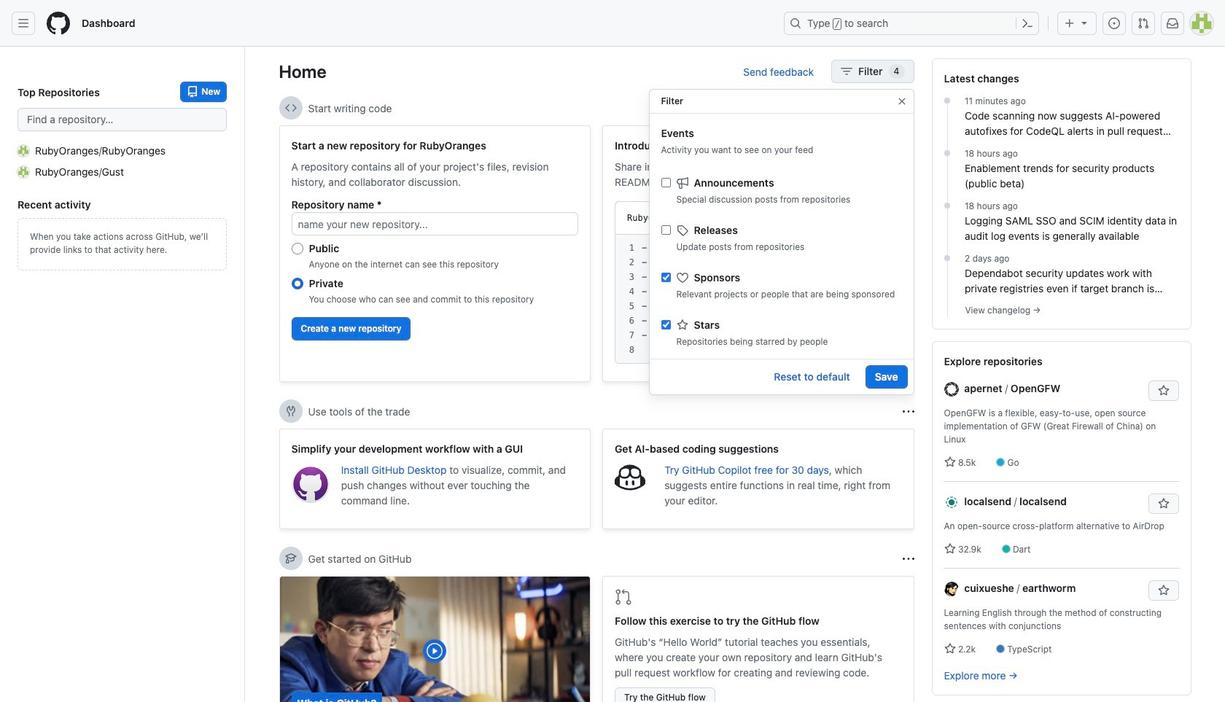 Task type: vqa. For each thing, say whether or not it's contained in the screenshot.
Find a repository… Text Field on the top left of page
yes



Task type: locate. For each thing, give the bounding box(es) containing it.
why am i seeing this? image
[[903, 102, 914, 114], [903, 553, 914, 565]]

tag image
[[677, 224, 688, 236]]

introduce yourself with a profile readme element
[[603, 125, 914, 382]]

star image up "@localsend profile" image
[[944, 457, 956, 468]]

command palette image
[[1022, 18, 1034, 29]]

homepage image
[[47, 12, 70, 35]]

mortar board image
[[285, 553, 297, 565]]

git pull request image
[[1138, 18, 1150, 29]]

0 vertical spatial dot fill image
[[942, 147, 953, 159]]

1 vertical spatial star this repository image
[[1158, 498, 1170, 510]]

name your new repository... text field
[[291, 212, 578, 236]]

None checkbox
[[661, 178, 671, 187], [661, 320, 671, 330], [661, 178, 671, 187], [661, 320, 671, 330]]

star image for "@localsend profile" image
[[944, 543, 956, 555]]

star image down heart "image" on the top of page
[[677, 319, 688, 331]]

star image
[[677, 319, 688, 331], [944, 457, 956, 468], [944, 543, 956, 555]]

code image
[[285, 102, 297, 114]]

1 vertical spatial why am i seeing this? image
[[903, 553, 914, 565]]

why am i seeing this? image for 'introduce yourself with a profile readme' element
[[903, 102, 914, 114]]

star this repository image
[[1158, 385, 1170, 397], [1158, 498, 1170, 510]]

why am i seeing this? image for try the github flow element
[[903, 553, 914, 565]]

menu
[[650, 164, 914, 549]]

None checkbox
[[661, 225, 671, 235], [661, 273, 671, 282], [661, 225, 671, 235], [661, 273, 671, 282]]

None radio
[[291, 278, 303, 290]]

1 vertical spatial star image
[[944, 457, 956, 468]]

@cuixueshe profile image
[[944, 582, 959, 597]]

None radio
[[291, 243, 303, 255]]

@apernet profile image
[[944, 382, 959, 397]]

1 vertical spatial dot fill image
[[942, 200, 953, 212]]

filter image
[[841, 66, 853, 77]]

0 vertical spatial why am i seeing this? image
[[903, 102, 914, 114]]

2 vertical spatial star image
[[944, 543, 956, 555]]

triangle down image
[[1079, 17, 1091, 28]]

2 star this repository image from the top
[[1158, 498, 1170, 510]]

1 star this repository image from the top
[[1158, 385, 1170, 397]]

tools image
[[285, 406, 297, 417]]

star this repository image for "@localsend profile" image
[[1158, 498, 1170, 510]]

0 vertical spatial star this repository image
[[1158, 385, 1170, 397]]

2 why am i seeing this? image from the top
[[903, 553, 914, 565]]

2 vertical spatial dot fill image
[[942, 252, 953, 264]]

None submit
[[843, 208, 890, 228]]

plus image
[[1064, 17, 1076, 29]]

star image up @cuixueshe profile icon
[[944, 543, 956, 555]]

star image for @apernet profile image at bottom
[[944, 457, 956, 468]]

1 dot fill image from the top
[[942, 147, 953, 159]]

dot fill image
[[942, 147, 953, 159], [942, 200, 953, 212], [942, 252, 953, 264]]

1 why am i seeing this? image from the top
[[903, 102, 914, 114]]



Task type: describe. For each thing, give the bounding box(es) containing it.
what is github? image
[[280, 577, 590, 703]]

issue opened image
[[1109, 18, 1121, 29]]

none radio inside start a new repository element
[[291, 243, 303, 255]]

megaphone image
[[677, 177, 688, 189]]

notifications image
[[1167, 18, 1179, 29]]

explore repositories navigation
[[932, 341, 1192, 696]]

what is github? element
[[279, 576, 591, 703]]

close menu image
[[896, 96, 908, 107]]

Find a repository… text field
[[18, 108, 227, 131]]

git pull request image
[[615, 589, 632, 606]]

star image
[[944, 643, 956, 655]]

@localsend profile image
[[944, 496, 959, 510]]

why am i seeing this? image
[[903, 406, 914, 418]]

none radio inside start a new repository element
[[291, 278, 303, 290]]

heart image
[[677, 272, 688, 283]]

github desktop image
[[291, 465, 330, 504]]

simplify your development workflow with a gui element
[[279, 429, 591, 530]]

star this repository image for @apernet profile image at bottom
[[1158, 385, 1170, 397]]

Top Repositories search field
[[18, 108, 227, 131]]

play image
[[426, 643, 444, 660]]

2 dot fill image from the top
[[942, 200, 953, 212]]

star this repository image
[[1158, 585, 1170, 597]]

rubyoranges image
[[18, 145, 29, 156]]

get ai-based coding suggestions element
[[603, 429, 914, 530]]

try the github flow element
[[603, 576, 914, 703]]

3 dot fill image from the top
[[942, 252, 953, 264]]

gust image
[[18, 166, 29, 178]]

explore element
[[932, 58, 1192, 703]]

none submit inside 'introduce yourself with a profile readme' element
[[843, 208, 890, 228]]

start a new repository element
[[279, 125, 591, 382]]

0 vertical spatial star image
[[677, 319, 688, 331]]

dot fill image
[[942, 95, 953, 107]]



